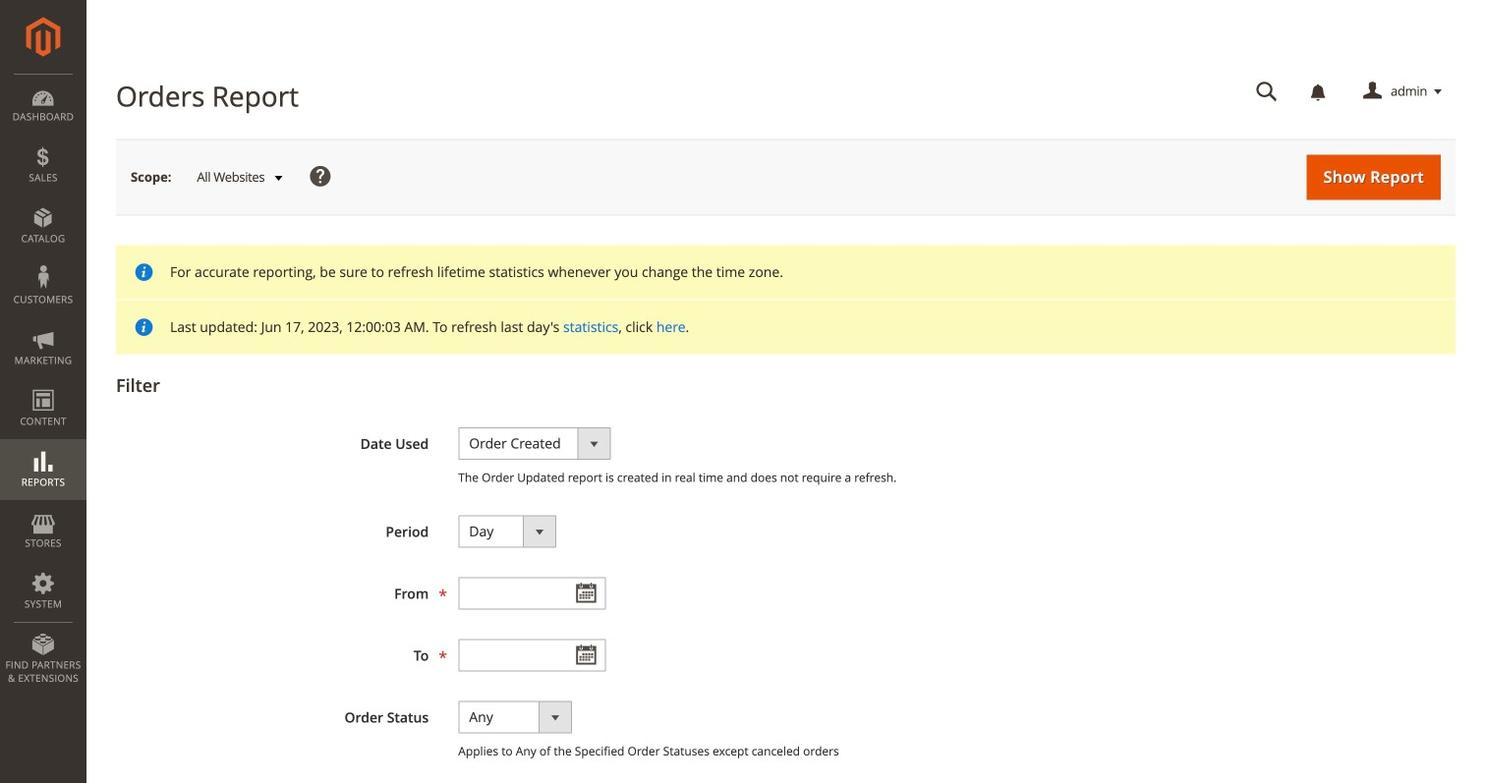 Task type: locate. For each thing, give the bounding box(es) containing it.
magento admin panel image
[[26, 17, 60, 57]]

None text field
[[458, 577, 606, 610], [458, 639, 606, 672], [458, 577, 606, 610], [458, 639, 606, 672]]

menu bar
[[0, 74, 86, 695]]

None text field
[[1242, 75, 1291, 109]]



